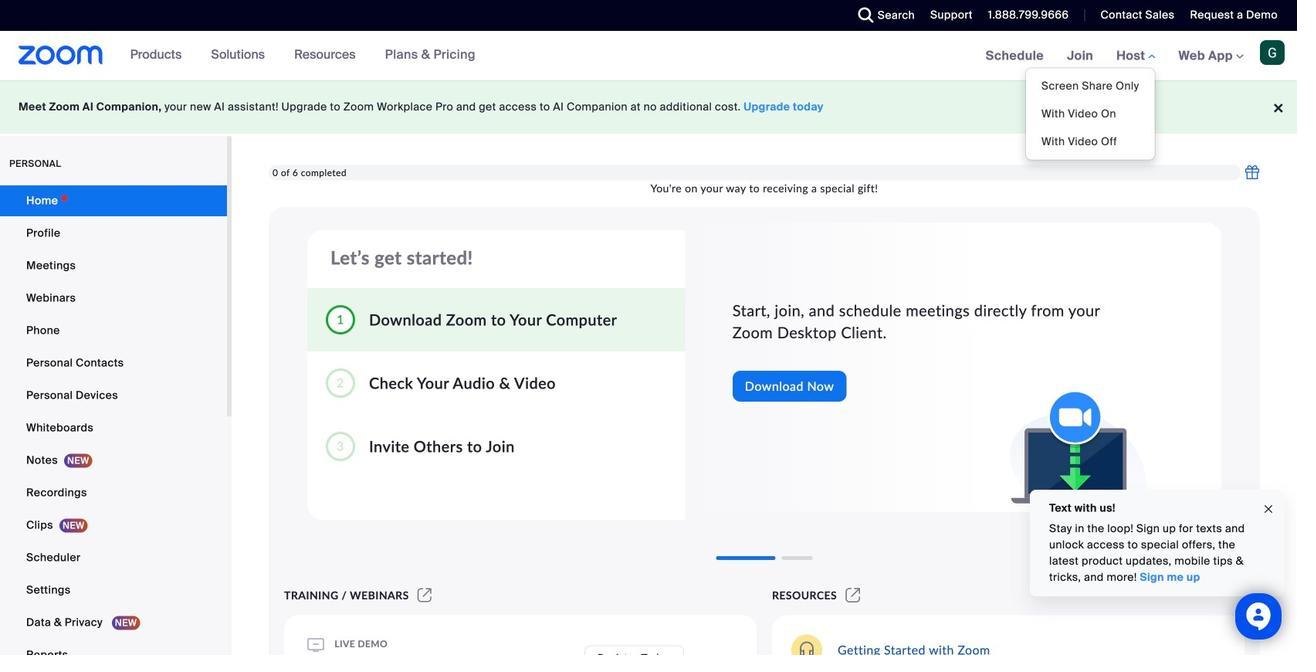 Task type: vqa. For each thing, say whether or not it's contained in the screenshot.
ZOOM LOGO
yes



Task type: describe. For each thing, give the bounding box(es) containing it.
profile picture image
[[1261, 40, 1285, 65]]

close image
[[1263, 500, 1275, 518]]

2 window new image from the left
[[844, 589, 863, 602]]

product information navigation
[[119, 31, 487, 80]]



Task type: locate. For each thing, give the bounding box(es) containing it.
window new image
[[415, 589, 434, 602], [844, 589, 863, 602]]

footer
[[0, 80, 1298, 134]]

personal menu menu
[[0, 185, 227, 655]]

1 window new image from the left
[[415, 589, 434, 602]]

banner
[[0, 31, 1298, 160]]

zoom logo image
[[19, 46, 103, 65]]

1 horizontal spatial window new image
[[844, 589, 863, 602]]

meetings navigation
[[975, 31, 1298, 160]]

0 horizontal spatial window new image
[[415, 589, 434, 602]]



